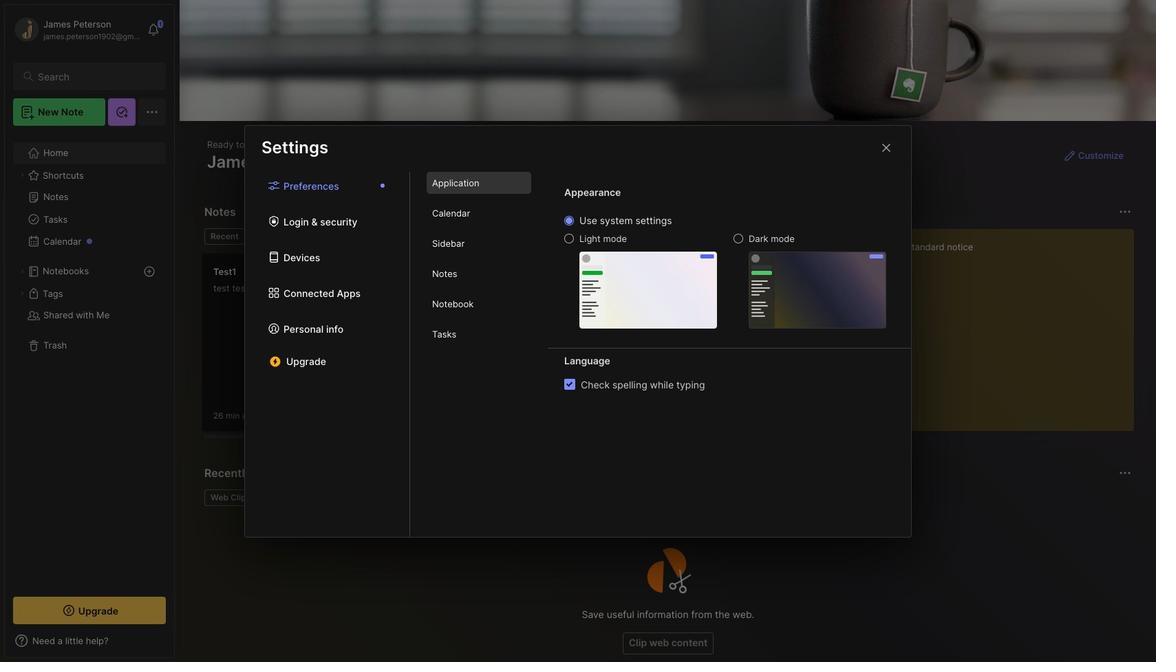 Task type: vqa. For each thing, say whether or not it's contained in the screenshot.
'Click to collapse' "Image"
no



Task type: locate. For each thing, give the bounding box(es) containing it.
tab
[[427, 172, 531, 194], [427, 202, 531, 224], [204, 229, 245, 245], [250, 229, 306, 245], [427, 233, 531, 255], [427, 263, 531, 285], [427, 293, 531, 315], [427, 324, 531, 346], [204, 490, 257, 507]]

none search field inside the main element
[[38, 68, 154, 85]]

None radio
[[565, 216, 574, 226], [565, 234, 574, 244], [565, 216, 574, 226], [565, 234, 574, 244]]

main element
[[0, 0, 179, 663]]

expand tags image
[[18, 290, 26, 298]]

None checkbox
[[565, 379, 576, 390]]

row group
[[202, 253, 1157, 441]]

None search field
[[38, 68, 154, 85]]

None radio
[[734, 234, 744, 244]]

tab list
[[245, 172, 410, 537], [410, 172, 548, 537], [204, 229, 813, 245]]

option group
[[565, 215, 887, 329]]

tree
[[5, 134, 174, 585]]



Task type: describe. For each thing, give the bounding box(es) containing it.
expand notebooks image
[[18, 268, 26, 276]]

close image
[[878, 139, 895, 156]]

Start writing… text field
[[847, 229, 1134, 421]]

tree inside the main element
[[5, 134, 174, 585]]

Search text field
[[38, 70, 154, 83]]



